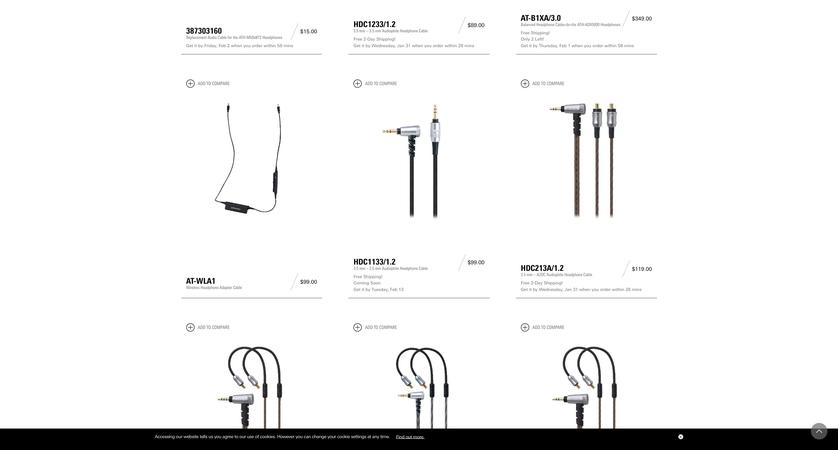 Task type: locate. For each thing, give the bounding box(es) containing it.
2 left left!
[[531, 37, 534, 42]]

to
[[206, 81, 211, 87], [374, 81, 378, 87], [541, 81, 546, 87], [206, 325, 211, 331], [374, 325, 378, 331], [541, 325, 546, 331], [234, 434, 238, 440]]

jan
[[397, 43, 404, 48], [565, 287, 572, 292]]

1 vertical spatial –
[[366, 266, 368, 271]]

31
[[406, 43, 411, 48], [573, 287, 578, 292]]

wednesday, down a2dc
[[539, 287, 563, 292]]

coming
[[354, 281, 369, 286]]

feb right friday,
[[219, 43, 226, 48]]

replacement
[[186, 35, 207, 40]]

0 horizontal spatial -
[[366, 37, 367, 42]]

1 horizontal spatial -
[[533, 281, 535, 286]]

0 vertical spatial –
[[366, 29, 368, 33]]

it down only
[[529, 43, 532, 48]]

at-
[[521, 13, 531, 23], [186, 277, 196, 286]]

free 2 -day shipping! get it by wednesday, jan 31 when you order within 28 mins down hdc1233/1.2 3.5 mm – 3.5 mm audiophile headphone cable at top
[[354, 37, 474, 48]]

at- for wla1
[[186, 277, 196, 286]]

3.5 inside hdc213a/1.2 3.5 mm – a2dc audiophile headphone cable
[[521, 273, 526, 278]]

shipping! down hdc1233/1.2 3.5 mm – 3.5 mm audiophile headphone cable at top
[[376, 37, 395, 42]]

2 vertical spatial audiophile
[[547, 273, 563, 278]]

our
[[176, 434, 182, 440], [239, 434, 246, 440]]

1 vertical spatial $99.00
[[300, 279, 317, 285]]

ath-
[[577, 22, 585, 27], [239, 35, 247, 40]]

0 vertical spatial headphones
[[601, 22, 620, 27]]

1 horizontal spatial feb
[[390, 287, 397, 292]]

it
[[194, 43, 197, 48], [362, 43, 364, 48], [529, 43, 532, 48], [362, 287, 364, 292], [529, 287, 532, 292]]

headphones inside 387303160 replacement audio cable for the ath-m50xbt2 headphones
[[263, 35, 282, 40]]

for
[[228, 35, 232, 40]]

cookie
[[337, 434, 350, 440]]

hdc323a/1.2 image
[[354, 337, 485, 451]]

add for add to compare button for at wla1 image
[[198, 81, 205, 87]]

0 horizontal spatial 31
[[406, 43, 411, 48]]

more.
[[413, 434, 424, 440]]

feb left the 1
[[559, 43, 567, 48]]

divider line image for at-wla1
[[289, 274, 300, 290]]

– for hdc1233/1.2
[[366, 29, 368, 33]]

cable inside hdc213a/1.2 3.5 mm – a2dc audiophile headphone cable
[[583, 273, 592, 278]]

divider line image for hdc1233/1.2
[[456, 17, 468, 33]]

headphones right m50xbt2
[[263, 35, 282, 40]]

add to compare for at wla1 image
[[198, 81, 230, 87]]

by inside the free shipping! only 2 left! get it by thursday, feb 1 when you order within 58 mins
[[533, 43, 538, 48]]

1 vertical spatial jan
[[565, 287, 572, 292]]

us
[[208, 434, 213, 440]]

audiophile for hdc1133/1.2
[[382, 266, 399, 271]]

0 horizontal spatial at-
[[186, 277, 196, 286]]

audiophile
[[382, 29, 399, 33], [382, 266, 399, 271], [547, 273, 563, 278]]

add for hdc312a/1.2 image's add to compare button
[[198, 325, 205, 331]]

1 horizontal spatial wednesday,
[[539, 287, 563, 292]]

0 vertical spatial free 2 -day shipping! get it by wednesday, jan 31 when you order within 28 mins
[[354, 37, 474, 48]]

only
[[521, 37, 530, 42]]

1 horizontal spatial $99.00
[[468, 260, 485, 266]]

day down hdc1233/1.2
[[367, 37, 375, 42]]

a2dc
[[537, 273, 546, 278]]

0 vertical spatial at-
[[521, 13, 531, 23]]

$89.00
[[468, 22, 485, 28]]

$99.00
[[468, 260, 485, 266], [300, 279, 317, 285]]

it down coming
[[362, 287, 364, 292]]

3.5
[[354, 29, 358, 33], [369, 29, 374, 33], [354, 266, 358, 271], [369, 266, 374, 271], [521, 273, 526, 278]]

compare
[[212, 81, 230, 87], [379, 81, 397, 87], [547, 81, 564, 87], [212, 325, 230, 331], [379, 325, 397, 331], [547, 325, 564, 331]]

at-wla1 wireless headphone adapter cable
[[186, 277, 242, 290]]

2 horizontal spatial feb
[[559, 43, 567, 48]]

cable<br>for
[[555, 22, 576, 27]]

cable
[[419, 29, 428, 33], [218, 35, 227, 40], [419, 266, 428, 271], [583, 273, 592, 278], [233, 285, 242, 290]]

free 2 -day shipping! get it by wednesday, jan 31 when you order within 28 mins
[[354, 37, 474, 48], [521, 281, 642, 292]]

mm for hdc213a/1.2
[[527, 273, 533, 278]]

mm inside hdc213a/1.2 3.5 mm – a2dc audiophile headphone cable
[[527, 273, 533, 278]]

ath- inside at-b1xa/3.0 balanced headphone cable<br>for ath-adx5000 headphones
[[577, 22, 585, 27]]

58
[[277, 43, 282, 48], [618, 43, 623, 48]]

2 58 from the left
[[618, 43, 623, 48]]

order
[[252, 43, 262, 48], [433, 43, 443, 48], [593, 43, 603, 48], [600, 287, 611, 292]]

free up coming
[[354, 274, 362, 279]]

1 horizontal spatial 58
[[618, 43, 623, 48]]

headphone inside hdc1133/1.2 3.5 mm – 3.5 mm audiophile headphone cable
[[400, 266, 418, 271]]

1 vertical spatial -
[[533, 281, 535, 286]]

1 horizontal spatial free 2 -day shipping! get it by wednesday, jan 31 when you order within 28 mins
[[521, 281, 642, 292]]

13
[[399, 287, 404, 292]]

divider line image
[[620, 11, 632, 27], [456, 17, 468, 33], [289, 23, 300, 40], [456, 255, 468, 271], [620, 261, 632, 278], [289, 274, 300, 290]]

divider line image for at-b1xa/3.0
[[620, 11, 632, 27]]

1 vertical spatial ath-
[[239, 35, 247, 40]]

– inside hdc1133/1.2 3.5 mm – 3.5 mm audiophile headphone cable
[[366, 266, 368, 271]]

free inside free shipping! coming soon get it by tuesday, feb 13
[[354, 274, 362, 279]]

31 down hdc213a/1.2 3.5 mm – a2dc audiophile headphone cable
[[573, 287, 578, 292]]

shipping! up soon
[[363, 274, 382, 279]]

free shipping! coming soon get it by tuesday, feb 13
[[354, 274, 404, 292]]

– inside hdc1233/1.2 3.5 mm – 3.5 mm audiophile headphone cable
[[366, 29, 368, 33]]

$99.00 for hdc1133/1.2
[[468, 260, 485, 266]]

our left website
[[176, 434, 182, 440]]

$99.00 for at-wla1
[[300, 279, 317, 285]]

shipping!
[[531, 30, 550, 35], [376, 37, 395, 42], [363, 274, 382, 279], [544, 281, 563, 286]]

0 horizontal spatial day
[[367, 37, 375, 42]]

left!
[[535, 37, 544, 42]]

by inside free shipping! coming soon get it by tuesday, feb 13
[[366, 287, 370, 292]]

hdc312a/1.2 image
[[186, 337, 317, 451]]

1 vertical spatial at-
[[186, 277, 196, 286]]

0 vertical spatial wednesday,
[[372, 43, 396, 48]]

1 vertical spatial 31
[[573, 287, 578, 292]]

when
[[231, 43, 242, 48], [412, 43, 423, 48], [572, 43, 583, 48], [579, 287, 590, 292]]

add to compare for hdc213a/1.2 image
[[532, 81, 564, 87]]

0 vertical spatial audiophile
[[382, 29, 399, 33]]

get down only
[[521, 43, 528, 48]]

mm
[[359, 29, 365, 33], [375, 29, 381, 33], [359, 266, 365, 271], [375, 266, 381, 271], [527, 273, 533, 278]]

add to compare button for hdc312a/1.2 image
[[186, 324, 230, 332]]

mins inside the free shipping! only 2 left! get it by thursday, feb 1 when you order within 58 mins
[[624, 43, 634, 48]]

0 horizontal spatial wednesday,
[[372, 43, 396, 48]]

headphone
[[536, 22, 554, 27], [400, 29, 418, 33], [400, 266, 418, 271], [564, 273, 582, 278], [201, 285, 219, 290]]

wednesday, down hdc1233/1.2 3.5 mm – 3.5 mm audiophile headphone cable at top
[[372, 43, 396, 48]]

– inside hdc213a/1.2 3.5 mm – a2dc audiophile headphone cable
[[534, 273, 536, 278]]

shipping! up left!
[[531, 30, 550, 35]]

divider line image for hdc213a/1.2
[[620, 261, 632, 278]]

add to compare button for hdc313a/1.2 image
[[521, 324, 564, 332]]

1 vertical spatial 28
[[626, 287, 631, 292]]

at- inside at-b1xa/3.0 balanced headphone cable<br>for ath-adx5000 headphones
[[521, 13, 531, 23]]

3.5 for hdc213a/1.2
[[521, 273, 526, 278]]

feb left 13
[[390, 287, 397, 292]]

our left 'use'
[[239, 434, 246, 440]]

1 horizontal spatial our
[[239, 434, 246, 440]]

cable inside the at-wla1 wireless headphone adapter cable
[[233, 285, 242, 290]]

feb
[[219, 43, 226, 48], [559, 43, 567, 48], [390, 287, 397, 292]]

add for add to compare button for hdc1133/1.2 image
[[365, 81, 373, 87]]

headphone inside hdc213a/1.2 3.5 mm – a2dc audiophile headphone cable
[[564, 273, 582, 278]]

headphone inside hdc1233/1.2 3.5 mm – 3.5 mm audiophile headphone cable
[[400, 29, 418, 33]]

hdc1133/1.2
[[354, 257, 396, 267]]

– for hdc1133/1.2
[[366, 266, 368, 271]]

balanced
[[521, 22, 535, 27]]

- down hdc213a/1.2
[[533, 281, 535, 286]]

ath- up the free shipping! only 2 left! get it by thursday, feb 1 when you order within 58 mins
[[577, 22, 585, 27]]

- down hdc1233/1.2
[[366, 37, 367, 42]]

$119.00
[[632, 266, 652, 272]]

day
[[367, 37, 375, 42], [535, 281, 543, 286]]

shipping! inside the free shipping! only 2 left! get it by thursday, feb 1 when you order within 58 mins
[[531, 30, 550, 35]]

free
[[521, 30, 530, 35], [354, 37, 362, 42], [354, 274, 362, 279], [521, 281, 530, 286]]

compare for hdc1133/1.2 image
[[379, 81, 397, 87]]

0 vertical spatial 31
[[406, 43, 411, 48]]

audiophile for hdc1233/1.2
[[382, 29, 399, 33]]

1 horizontal spatial jan
[[565, 287, 572, 292]]

hdc213a/1.2 image
[[521, 93, 652, 224]]

by down left!
[[533, 43, 538, 48]]

1 horizontal spatial day
[[535, 281, 543, 286]]

1 vertical spatial headphones
[[263, 35, 282, 40]]

by down coming
[[366, 287, 370, 292]]

-
[[366, 37, 367, 42], [533, 281, 535, 286]]

day down a2dc
[[535, 281, 543, 286]]

headphone inside at-b1xa/3.0 balanced headphone cable<br>for ath-adx5000 headphones
[[536, 22, 554, 27]]

headphones right adx5000
[[601, 22, 620, 27]]

by
[[198, 43, 203, 48], [366, 43, 370, 48], [533, 43, 538, 48], [366, 287, 370, 292], [533, 287, 538, 292]]

to for hdc313a/1.2 image
[[541, 325, 546, 331]]

audiophile inside hdc1133/1.2 3.5 mm – 3.5 mm audiophile headphone cable
[[382, 266, 399, 271]]

it down replacement
[[194, 43, 197, 48]]

31 down hdc1233/1.2 3.5 mm – 3.5 mm audiophile headphone cable at top
[[406, 43, 411, 48]]

–
[[366, 29, 368, 33], [366, 266, 368, 271], [534, 273, 536, 278]]

mins
[[284, 43, 293, 48], [464, 43, 474, 48], [624, 43, 634, 48], [632, 287, 642, 292]]

$349.00
[[632, 16, 652, 22]]

jan down hdc213a/1.2 3.5 mm – a2dc audiophile headphone cable
[[565, 287, 572, 292]]

free up only
[[521, 30, 530, 35]]

at-b1xa/3.0 balanced headphone cable<br>for ath-adx5000 headphones
[[521, 13, 620, 27]]

2
[[363, 37, 366, 42], [531, 37, 534, 42], [227, 43, 230, 48], [531, 281, 533, 286]]

to for hdc312a/1.2 image
[[206, 325, 211, 331]]

1 our from the left
[[176, 434, 182, 440]]

add for add to compare button for hdc213a/1.2 image
[[532, 81, 540, 87]]

0 horizontal spatial headphones
[[263, 35, 282, 40]]

1 vertical spatial audiophile
[[382, 266, 399, 271]]

1 horizontal spatial headphones
[[601, 22, 620, 27]]

wednesday,
[[372, 43, 396, 48], [539, 287, 563, 292]]

0 horizontal spatial our
[[176, 434, 182, 440]]

within
[[264, 43, 276, 48], [445, 43, 457, 48], [604, 43, 617, 48], [612, 287, 624, 292]]

1 vertical spatial free 2 -day shipping! get it by wednesday, jan 31 when you order within 28 mins
[[521, 281, 642, 292]]

compare for at wla1 image
[[212, 81, 230, 87]]

0 horizontal spatial feb
[[219, 43, 226, 48]]

headphones
[[601, 22, 620, 27], [263, 35, 282, 40]]

0 horizontal spatial $99.00
[[300, 279, 317, 285]]

thursday,
[[539, 43, 558, 48]]

jan down hdc1233/1.2 3.5 mm – 3.5 mm audiophile headphone cable at top
[[397, 43, 404, 48]]

it down hdc1233/1.2
[[362, 43, 364, 48]]

ath- inside 387303160 replacement audio cable for the ath-m50xbt2 headphones
[[239, 35, 247, 40]]

wireless
[[186, 285, 200, 290]]

hdc1133/1.2 image
[[354, 93, 485, 224]]

0 horizontal spatial 58
[[277, 43, 282, 48]]

add to compare for hdc312a/1.2 image
[[198, 325, 230, 331]]

friday,
[[204, 43, 217, 48]]

0 vertical spatial ath-
[[577, 22, 585, 27]]

get
[[186, 43, 193, 48], [354, 43, 360, 48], [521, 43, 528, 48], [354, 287, 360, 292], [521, 287, 528, 292]]

add to compare
[[198, 81, 230, 87], [365, 81, 397, 87], [532, 81, 564, 87], [198, 325, 230, 331], [365, 325, 397, 331], [532, 325, 564, 331]]

28
[[458, 43, 463, 48], [626, 287, 631, 292]]

headphones inside at-b1xa/3.0 balanced headphone cable<br>for ath-adx5000 headphones
[[601, 22, 620, 27]]

add to compare button
[[186, 80, 230, 88], [354, 80, 397, 88], [521, 80, 564, 88], [186, 324, 230, 332], [354, 324, 397, 332], [521, 324, 564, 332]]

0 vertical spatial $99.00
[[468, 260, 485, 266]]

free 2 -day shipping! get it by wednesday, jan 31 when you order within 28 mins down hdc213a/1.2 3.5 mm – a2dc audiophile headphone cable
[[521, 281, 642, 292]]

shipping! inside free shipping! coming soon get it by tuesday, feb 13
[[363, 274, 382, 279]]

0 vertical spatial 28
[[458, 43, 463, 48]]

find
[[396, 434, 404, 440]]

you
[[243, 43, 251, 48], [424, 43, 432, 48], [584, 43, 591, 48], [592, 287, 599, 292], [214, 434, 221, 440], [296, 434, 303, 440]]

cable inside hdc1133/1.2 3.5 mm – 3.5 mm audiophile headphone cable
[[419, 266, 428, 271]]

1 horizontal spatial ath-
[[577, 22, 585, 27]]

at- inside the at-wla1 wireless headphone adapter cable
[[186, 277, 196, 286]]

2 vertical spatial –
[[534, 273, 536, 278]]

cable inside 387303160 replacement audio cable for the ath-m50xbt2 headphones
[[218, 35, 227, 40]]

get inside free shipping! coming soon get it by tuesday, feb 13
[[354, 287, 360, 292]]

mm for hdc1233/1.2
[[359, 29, 365, 33]]

audiophile inside hdc1233/1.2 3.5 mm – 3.5 mm audiophile headphone cable
[[382, 29, 399, 33]]

0 horizontal spatial jan
[[397, 43, 404, 48]]

58 inside the free shipping! only 2 left! get it by thursday, feb 1 when you order within 58 mins
[[618, 43, 623, 48]]

ath- right the
[[239, 35, 247, 40]]

accessing
[[155, 434, 175, 440]]

0 horizontal spatial ath-
[[239, 35, 247, 40]]

1 horizontal spatial at-
[[521, 13, 531, 23]]

1 horizontal spatial 28
[[626, 287, 631, 292]]

3.5 for hdc1133/1.2
[[354, 266, 358, 271]]

387303160
[[186, 26, 222, 36]]

get down coming
[[354, 287, 360, 292]]

add
[[198, 81, 205, 87], [365, 81, 373, 87], [532, 81, 540, 87], [198, 325, 205, 331], [365, 325, 373, 331], [532, 325, 540, 331]]

adx5000
[[585, 22, 600, 27]]

1 horizontal spatial 31
[[573, 287, 578, 292]]



Task type: vqa. For each thing, say whether or not it's contained in the screenshot.
ATH-M40x l Professional Studio Monitor Headphones IMAGE
no



Task type: describe. For each thing, give the bounding box(es) containing it.
1 58 from the left
[[277, 43, 282, 48]]

add to compare button for hdc1133/1.2 image
[[354, 80, 397, 88]]

free shipping! only 2 left! get it by thursday, feb 1 when you order within 58 mins
[[521, 30, 634, 48]]

website
[[183, 434, 199, 440]]

0 vertical spatial -
[[366, 37, 367, 42]]

get down hdc1233/1.2
[[354, 43, 360, 48]]

of
[[255, 434, 259, 440]]

free inside the free shipping! only 2 left! get it by thursday, feb 1 when you order within 58 mins
[[521, 30, 530, 35]]

use
[[247, 434, 254, 440]]

0 vertical spatial jan
[[397, 43, 404, 48]]

time.
[[380, 434, 390, 440]]

hdc1233/1.2 3.5 mm – 3.5 mm audiophile headphone cable
[[354, 20, 428, 33]]

add to compare for hdc1133/1.2 image
[[365, 81, 397, 87]]

settings
[[351, 434, 366, 440]]

accessing our website tells us you agree to our use of cookies. however you can change your cookie settings at any time.
[[155, 434, 391, 440]]

audio
[[208, 35, 217, 40]]

feb inside the free shipping! only 2 left! get it by thursday, feb 1 when you order within 58 mins
[[559, 43, 567, 48]]

by down a2dc
[[533, 287, 538, 292]]

divider line image for 387303160
[[289, 23, 300, 40]]

cross image
[[679, 436, 682, 439]]

audiophile inside hdc213a/1.2 3.5 mm – a2dc audiophile headphone cable
[[547, 273, 563, 278]]

2 inside the free shipping! only 2 left! get it by thursday, feb 1 when you order within 58 mins
[[531, 37, 534, 42]]

to for hdc1133/1.2 image
[[374, 81, 378, 87]]

shipping! down hdc213a/1.2 3.5 mm – a2dc audiophile headphone cable
[[544, 281, 563, 286]]

to for at wla1 image
[[206, 81, 211, 87]]

– for hdc213a/1.2
[[534, 273, 536, 278]]

at
[[367, 434, 371, 440]]

divider line image for hdc1133/1.2
[[456, 255, 468, 271]]

adapter
[[220, 285, 232, 290]]

m50xbt2
[[247, 35, 262, 40]]

can
[[304, 434, 311, 440]]

1
[[568, 43, 570, 48]]

at wla1 image
[[186, 93, 317, 224]]

add to compare for the hdc323a/1.2 'image'
[[365, 325, 397, 331]]

1 vertical spatial wednesday,
[[539, 287, 563, 292]]

add to compare button for hdc213a/1.2 image
[[521, 80, 564, 88]]

any
[[372, 434, 379, 440]]

it inside the free shipping! only 2 left! get it by thursday, feb 1 when you order within 58 mins
[[529, 43, 532, 48]]

add for add to compare button related to the hdc323a/1.2 'image'
[[365, 325, 373, 331]]

get down replacement
[[186, 43, 193, 48]]

hdc1133/1.2 3.5 mm – 3.5 mm audiophile headphone cable
[[354, 257, 428, 271]]

you inside the free shipping! only 2 left! get it by thursday, feb 1 when you order within 58 mins
[[584, 43, 591, 48]]

cookies.
[[260, 434, 276, 440]]

2 down for on the left top of page
[[227, 43, 230, 48]]

compare for hdc312a/1.2 image
[[212, 325, 230, 331]]

add for hdc313a/1.2 image's add to compare button
[[532, 325, 540, 331]]

agree
[[222, 434, 233, 440]]

get it by friday, feb 2 when you order within 58 mins
[[186, 43, 293, 48]]

0 horizontal spatial 28
[[458, 43, 463, 48]]

to for the hdc323a/1.2 'image'
[[374, 325, 378, 331]]

hdc213a/1.2 3.5 mm – a2dc audiophile headphone cable
[[521, 264, 592, 278]]

tells
[[200, 434, 207, 440]]

out
[[406, 434, 412, 440]]

free down hdc1233/1.2
[[354, 37, 362, 42]]

wla1
[[196, 277, 216, 286]]

hdc313a/1.2 image
[[521, 337, 652, 451]]

0 horizontal spatial free 2 -day shipping! get it by wednesday, jan 31 when you order within 28 mins
[[354, 37, 474, 48]]

2 our from the left
[[239, 434, 246, 440]]

hdc1233/1.2
[[354, 20, 396, 29]]

b1xa/3.0
[[531, 13, 561, 23]]

free down hdc213a/1.2
[[521, 281, 530, 286]]

headphone inside the at-wla1 wireless headphone adapter cable
[[201, 285, 219, 290]]

the
[[233, 35, 238, 40]]

order inside the free shipping! only 2 left! get it by thursday, feb 1 when you order within 58 mins
[[593, 43, 603, 48]]

at- for b1xa/3.0
[[521, 13, 531, 23]]

it inside free shipping! coming soon get it by tuesday, feb 13
[[362, 287, 364, 292]]

tuesday,
[[372, 287, 389, 292]]

change
[[312, 434, 326, 440]]

2 down hdc1233/1.2
[[363, 37, 366, 42]]

compare for hdc213a/1.2 image
[[547, 81, 564, 87]]

by down replacement
[[198, 43, 203, 48]]

add to compare button for at wla1 image
[[186, 80, 230, 88]]

arrow up image
[[816, 429, 822, 435]]

cable inside hdc1233/1.2 3.5 mm – 3.5 mm audiophile headphone cable
[[419, 29, 428, 33]]

compare for the hdc323a/1.2 'image'
[[379, 325, 397, 331]]

within inside the free shipping! only 2 left! get it by thursday, feb 1 when you order within 58 mins
[[604, 43, 617, 48]]

find out more. link
[[391, 432, 429, 442]]

find out more.
[[396, 434, 424, 440]]

however
[[277, 434, 294, 440]]

it down hdc213a/1.2
[[529, 287, 532, 292]]

1 vertical spatial day
[[535, 281, 543, 286]]

add to compare for hdc313a/1.2 image
[[532, 325, 564, 331]]

compare for hdc313a/1.2 image
[[547, 325, 564, 331]]

mm for hdc1133/1.2
[[359, 266, 365, 271]]

feb inside free shipping! coming soon get it by tuesday, feb 13
[[390, 287, 397, 292]]

0 vertical spatial day
[[367, 37, 375, 42]]

hdc213a/1.2
[[521, 264, 564, 273]]

get down hdc213a/1.2
[[521, 287, 528, 292]]

add to compare button for the hdc323a/1.2 'image'
[[354, 324, 397, 332]]

387303160 replacement audio cable for the ath-m50xbt2 headphones
[[186, 26, 282, 40]]

to for hdc213a/1.2 image
[[541, 81, 546, 87]]

your
[[327, 434, 336, 440]]

get inside the free shipping! only 2 left! get it by thursday, feb 1 when you order within 58 mins
[[521, 43, 528, 48]]

3.5 for hdc1233/1.2
[[354, 29, 358, 33]]

$15.00
[[300, 29, 317, 35]]

by down hdc1233/1.2
[[366, 43, 370, 48]]

2 down hdc213a/1.2
[[531, 281, 533, 286]]

soon
[[370, 281, 381, 286]]

when inside the free shipping! only 2 left! get it by thursday, feb 1 when you order within 58 mins
[[572, 43, 583, 48]]



